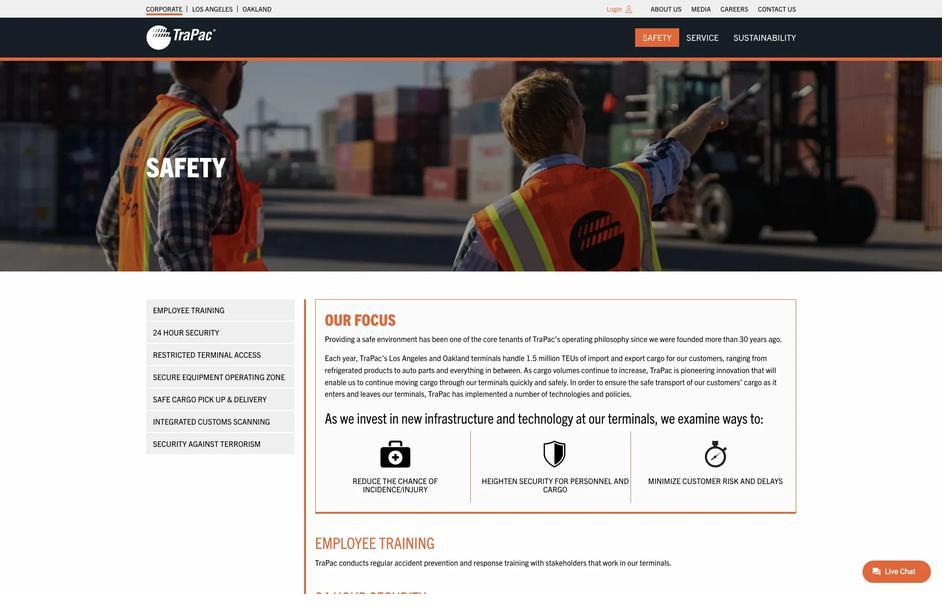 Task type: describe. For each thing, give the bounding box(es) containing it.
reduce the chance of incidence/injury
[[353, 477, 438, 494]]

customs
[[198, 417, 232, 426]]

through
[[440, 378, 465, 387]]

oakland inside each year, trapac's los angeles and oakland terminals handle 1.5 million teus of import and export cargo for our customers, ranging from refrigerated products to auto parts and everything in between. as cargo volumes continue to increase, trapac is pioneering innovation that will enable us to continue moving cargo through our terminals quickly and safely. in order to ensure the safe transport of our customers' cargo as it enters and leaves our terminals, trapac has implemented a number of technologies and policies.
[[443, 354, 470, 363]]

more
[[706, 334, 722, 344]]

our right at
[[589, 409, 606, 427]]

our down pioneering
[[695, 378, 706, 387]]

in
[[571, 378, 577, 387]]

with
[[531, 558, 544, 568]]

careers link
[[721, 2, 749, 15]]

los inside "link"
[[192, 5, 204, 13]]

incidence/injury
[[363, 485, 428, 494]]

light image
[[626, 6, 633, 13]]

volumes
[[554, 366, 580, 375]]

angeles inside "link"
[[205, 5, 233, 13]]

0 vertical spatial terminals
[[472, 354, 501, 363]]

1 vertical spatial terminals
[[479, 378, 509, 387]]

technologies
[[550, 390, 590, 399]]

and down order
[[592, 390, 604, 399]]

24 hour security
[[153, 328, 219, 337]]

secure
[[153, 373, 181, 382]]

innovation
[[717, 366, 750, 375]]

0 vertical spatial has
[[419, 334, 431, 344]]

2 and from the left
[[741, 477, 756, 486]]

terrorism
[[220, 439, 261, 449]]

us for contact us
[[788, 5, 797, 13]]

zone
[[267, 373, 285, 382]]

0 horizontal spatial that
[[589, 558, 602, 568]]

corporate image
[[146, 25, 216, 51]]

ago.
[[769, 334, 783, 344]]

safe cargo pick up & delivery
[[153, 395, 267, 404]]

personnel
[[571, 477, 613, 486]]

as we invest in new infrastructure and technology at our terminals, we examine ways to:
[[325, 409, 764, 427]]

about us link
[[651, 2, 682, 15]]

our
[[325, 309, 352, 329]]

auto
[[403, 366, 417, 375]]

of down pioneering
[[687, 378, 693, 387]]

integrated customs scanning
[[153, 417, 270, 426]]

and down implemented
[[497, 409, 516, 427]]

as
[[764, 378, 771, 387]]

0 horizontal spatial oakland
[[243, 5, 272, 13]]

each year, trapac's los angeles and oakland terminals handle 1.5 million teus of import and export cargo for our customers, ranging from refrigerated products to auto parts and everything in between. as cargo volumes continue to increase, trapac is pioneering innovation that will enable us to continue moving cargo through our terminals quickly and safely. in order to ensure the safe transport of our customers' cargo as it enters and leaves our terminals, trapac has implemented a number of technologies and policies.
[[325, 354, 777, 399]]

operating
[[225, 373, 265, 382]]

customers,
[[690, 354, 725, 363]]

login
[[607, 5, 622, 13]]

0 vertical spatial trapac's
[[533, 334, 561, 344]]

corporate
[[146, 5, 183, 13]]

safe inside each year, trapac's los angeles and oakland terminals handle 1.5 million teus of import and export cargo for our customers, ranging from refrigerated products to auto parts and everything in between. as cargo volumes continue to increase, trapac is pioneering innovation that will enable us to continue moving cargo through our terminals quickly and safely. in order to ensure the safe transport of our customers' cargo as it enters and leaves our terminals, trapac has implemented a number of technologies and policies.
[[641, 378, 654, 387]]

ranging
[[727, 354, 751, 363]]

1 vertical spatial employee
[[315, 533, 376, 553]]

sustainability
[[734, 32, 797, 43]]

leaves
[[361, 390, 381, 399]]

enable
[[325, 378, 347, 387]]

security against terrorism link
[[146, 433, 295, 455]]

2 horizontal spatial trapac
[[651, 366, 673, 375]]

million
[[539, 354, 560, 363]]

restricted
[[153, 350, 196, 360]]

us for about us
[[674, 5, 682, 13]]

to right order
[[597, 378, 604, 387]]

1 vertical spatial as
[[325, 409, 338, 427]]

security against terrorism
[[153, 439, 261, 449]]

equipment
[[182, 373, 224, 382]]

1 horizontal spatial trapac
[[428, 390, 451, 399]]

each
[[325, 354, 341, 363]]

menu bar containing safety
[[636, 28, 804, 47]]

moving
[[395, 378, 418, 387]]

in inside each year, trapac's los angeles and oakland terminals handle 1.5 million teus of import and export cargo for our customers, ranging from refrigerated products to auto parts and everything in between. as cargo volumes continue to increase, trapac is pioneering innovation that will enable us to continue moving cargo through our terminals quickly and safely. in order to ensure the safe transport of our customers' cargo as it enters and leaves our terminals, trapac has implemented a number of technologies and policies.
[[486, 366, 492, 375]]

of right tenants
[[525, 334, 531, 344]]

to right us
[[358, 378, 364, 387]]

and up parts
[[429, 354, 442, 363]]

since
[[631, 334, 648, 344]]

contact us link
[[759, 2, 797, 15]]

delivery
[[234, 395, 267, 404]]

environment
[[377, 334, 418, 344]]

safety inside menu item
[[643, 32, 672, 43]]

terminal
[[197, 350, 233, 360]]

safety menu item
[[636, 28, 680, 47]]

the inside each year, trapac's los angeles and oakland terminals handle 1.5 million teus of import and export cargo for our customers, ranging from refrigerated products to auto parts and everything in between. as cargo volumes continue to increase, trapac is pioneering innovation that will enable us to continue moving cargo through our terminals quickly and safely. in order to ensure the safe transport of our customers' cargo as it enters and leaves our terminals, trapac has implemented a number of technologies and policies.
[[629, 378, 639, 387]]

training inside 'link'
[[191, 306, 225, 315]]

los inside each year, trapac's los angeles and oakland terminals handle 1.5 million teus of import and export cargo for our customers, ranging from refrigerated products to auto parts and everything in between. as cargo volumes continue to increase, trapac is pioneering innovation that will enable us to continue moving cargo through our terminals quickly and safely. in order to ensure the safe transport of our customers' cargo as it enters and leaves our terminals, trapac has implemented a number of technologies and policies.
[[389, 354, 401, 363]]

and left "response"
[[460, 558, 472, 568]]

and left safely.
[[535, 378, 547, 387]]

against
[[189, 439, 219, 449]]

to:
[[751, 409, 764, 427]]

and up through
[[437, 366, 449, 375]]

response
[[474, 558, 503, 568]]

as inside each year, trapac's los angeles and oakland terminals handle 1.5 million teus of import and export cargo for our customers, ranging from refrigerated products to auto parts and everything in between. as cargo volumes continue to increase, trapac is pioneering innovation that will enable us to continue moving cargo through our terminals quickly and safely. in order to ensure the safe transport of our customers' cargo as it enters and leaves our terminals, trapac has implemented a number of technologies and policies.
[[524, 366, 532, 375]]

about us
[[651, 5, 682, 13]]

30
[[740, 334, 749, 344]]

teus
[[562, 354, 579, 363]]

up
[[216, 395, 226, 404]]

order
[[579, 378, 596, 387]]

0 vertical spatial security
[[186, 328, 219, 337]]

heighten
[[482, 477, 518, 486]]

cargo
[[544, 485, 568, 494]]

our down everything
[[467, 378, 477, 387]]

1 horizontal spatial terminals,
[[608, 409, 659, 427]]

media link
[[692, 2, 711, 15]]

trapac's inside each year, trapac's los angeles and oakland terminals handle 1.5 million teus of import and export cargo for our customers, ranging from refrigerated products to auto parts and everything in between. as cargo volumes continue to increase, trapac is pioneering innovation that will enable us to continue moving cargo through our terminals quickly and safely. in order to ensure the safe transport of our customers' cargo as it enters and leaves our terminals, trapac has implemented a number of technologies and policies.
[[360, 354, 388, 363]]

is
[[675, 366, 680, 375]]

parts
[[419, 366, 435, 375]]

pioneering
[[681, 366, 715, 375]]

prevention
[[424, 558, 459, 568]]

2 horizontal spatial we
[[661, 409, 676, 427]]

at
[[577, 409, 586, 427]]

operating
[[563, 334, 593, 344]]

stakeholders
[[546, 558, 587, 568]]

our right "work"
[[628, 558, 639, 568]]

ways
[[723, 409, 748, 427]]

increase,
[[620, 366, 649, 375]]

sustainability link
[[727, 28, 804, 47]]

to left auto
[[395, 366, 401, 375]]

for
[[667, 354, 676, 363]]

1 vertical spatial employee training
[[315, 533, 435, 553]]

heighten security for personnel and cargo
[[482, 477, 629, 494]]

contact us
[[759, 5, 797, 13]]

0 horizontal spatial continue
[[366, 378, 394, 387]]

between.
[[493, 366, 523, 375]]

media
[[692, 5, 711, 13]]

cargo down million
[[534, 366, 552, 375]]

our right the 'for'
[[677, 354, 688, 363]]

of right teus
[[581, 354, 587, 363]]

cargo
[[172, 395, 196, 404]]

products
[[364, 366, 393, 375]]



Task type: locate. For each thing, give the bounding box(es) containing it.
1 vertical spatial that
[[589, 558, 602, 568]]

we left invest
[[340, 409, 355, 427]]

0 horizontal spatial as
[[325, 409, 338, 427]]

in
[[486, 366, 492, 375], [390, 409, 399, 427], [620, 558, 626, 568]]

1 horizontal spatial and
[[741, 477, 756, 486]]

of
[[429, 477, 438, 486]]

that
[[752, 366, 765, 375], [589, 558, 602, 568]]

trapac
[[651, 366, 673, 375], [428, 390, 451, 399], [315, 558, 338, 568]]

0 vertical spatial trapac
[[651, 366, 673, 375]]

continue down products at bottom
[[366, 378, 394, 387]]

employee up conducts
[[315, 533, 376, 553]]

technology
[[518, 409, 574, 427]]

import
[[588, 354, 610, 363]]

a right the providing
[[357, 334, 361, 344]]

0 vertical spatial terminals,
[[395, 390, 427, 399]]

of right the one
[[464, 334, 470, 344]]

ensure
[[605, 378, 627, 387]]

employee training inside 'link'
[[153, 306, 225, 315]]

terminals, down moving
[[395, 390, 427, 399]]

1 vertical spatial oakland
[[443, 354, 470, 363]]

has left been in the bottom of the page
[[419, 334, 431, 344]]

0 vertical spatial oakland
[[243, 5, 272, 13]]

founded
[[677, 334, 704, 344]]

1 vertical spatial los
[[389, 354, 401, 363]]

1 vertical spatial menu bar
[[636, 28, 804, 47]]

1 horizontal spatial the
[[629, 378, 639, 387]]

policies.
[[606, 390, 632, 399]]

us right about
[[674, 5, 682, 13]]

us right contact
[[788, 5, 797, 13]]

angeles up auto
[[402, 354, 428, 363]]

refrigerated
[[325, 366, 363, 375]]

menu bar down careers link
[[636, 28, 804, 47]]

1 horizontal spatial safety
[[643, 32, 672, 43]]

terminals up implemented
[[479, 378, 509, 387]]

employee inside 'link'
[[153, 306, 190, 315]]

safe down focus at the bottom of the page
[[362, 334, 376, 344]]

0 vertical spatial that
[[752, 366, 765, 375]]

0 horizontal spatial has
[[419, 334, 431, 344]]

menu bar up service
[[646, 2, 802, 15]]

safe down increase,
[[641, 378, 654, 387]]

year,
[[343, 354, 358, 363]]

a inside each year, trapac's los angeles and oakland terminals handle 1.5 million teus of import and export cargo for our customers, ranging from refrigerated products to auto parts and everything in between. as cargo volumes continue to increase, trapac is pioneering innovation that will enable us to continue moving cargo through our terminals quickly and safely. in order to ensure the safe transport of our customers' cargo as it enters and leaves our terminals, trapac has implemented a number of technologies and policies.
[[510, 390, 513, 399]]

1 horizontal spatial as
[[524, 366, 532, 375]]

invest
[[357, 409, 387, 427]]

0 horizontal spatial safe
[[362, 334, 376, 344]]

security up restricted terminal access
[[186, 328, 219, 337]]

handle
[[503, 354, 525, 363]]

terminals.
[[640, 558, 672, 568]]

has inside each year, trapac's los angeles and oakland terminals handle 1.5 million teus of import and export cargo for our customers, ranging from refrigerated products to auto parts and everything in between. as cargo volumes continue to increase, trapac is pioneering innovation that will enable us to continue moving cargo through our terminals quickly and safely. in order to ensure the safe transport of our customers' cargo as it enters and leaves our terminals, trapac has implemented a number of technologies and policies.
[[452, 390, 464, 399]]

0 horizontal spatial los
[[192, 5, 204, 13]]

terminals, down policies.
[[608, 409, 659, 427]]

the down increase,
[[629, 378, 639, 387]]

contact
[[759, 5, 787, 13]]

customers'
[[707, 378, 743, 387]]

trapac's up products at bottom
[[360, 354, 388, 363]]

trapac down through
[[428, 390, 451, 399]]

philosophy
[[595, 334, 629, 344]]

0 vertical spatial employee training
[[153, 306, 225, 315]]

integrated customs scanning link
[[146, 411, 295, 432]]

employee training up regular
[[315, 533, 435, 553]]

trapac conducts regular accident prevention and response training with stakeholders that work in our terminals.
[[315, 558, 672, 568]]

providing a safe environment has been one of the core tenants of trapac's operating philosophy since we were founded more than 30 years ago.
[[325, 334, 783, 344]]

safe
[[153, 395, 170, 404]]

and down us
[[347, 390, 359, 399]]

as down enters
[[325, 409, 338, 427]]

24
[[153, 328, 162, 337]]

login link
[[607, 5, 622, 13]]

service link
[[680, 28, 727, 47]]

0 vertical spatial a
[[357, 334, 361, 344]]

it
[[773, 378, 777, 387]]

new
[[402, 409, 422, 427]]

us
[[674, 5, 682, 13], [788, 5, 797, 13]]

trapac's
[[533, 334, 561, 344], [360, 354, 388, 363]]

0 horizontal spatial safety
[[146, 149, 226, 183]]

1 horizontal spatial has
[[452, 390, 464, 399]]

cargo left as
[[745, 378, 763, 387]]

1 us from the left
[[674, 5, 682, 13]]

training
[[191, 306, 225, 315], [379, 533, 435, 553]]

focus
[[355, 309, 396, 329]]

examine
[[678, 409, 721, 427]]

1 horizontal spatial safe
[[641, 378, 654, 387]]

1.5
[[527, 354, 537, 363]]

continue down import on the bottom right of the page
[[582, 366, 610, 375]]

restricted terminal access link
[[146, 344, 295, 366]]

1 horizontal spatial trapac's
[[533, 334, 561, 344]]

access
[[234, 350, 261, 360]]

0 horizontal spatial the
[[472, 334, 482, 344]]

in left between.
[[486, 366, 492, 375]]

than
[[724, 334, 738, 344]]

1 horizontal spatial employee
[[315, 533, 376, 553]]

of right number
[[542, 390, 548, 399]]

providing
[[325, 334, 355, 344]]

0 horizontal spatial a
[[357, 334, 361, 344]]

regular
[[371, 558, 393, 568]]

0 horizontal spatial we
[[340, 409, 355, 427]]

0 horizontal spatial employee training
[[153, 306, 225, 315]]

1 vertical spatial safe
[[641, 378, 654, 387]]

0 vertical spatial the
[[472, 334, 482, 344]]

oakland
[[243, 5, 272, 13], [443, 354, 470, 363]]

0 horizontal spatial us
[[674, 5, 682, 13]]

2 vertical spatial in
[[620, 558, 626, 568]]

1 vertical spatial continue
[[366, 378, 394, 387]]

0 horizontal spatial trapac
[[315, 558, 338, 568]]

2 vertical spatial trapac
[[315, 558, 338, 568]]

1 vertical spatial has
[[452, 390, 464, 399]]

cargo down parts
[[420, 378, 438, 387]]

our
[[677, 354, 688, 363], [467, 378, 477, 387], [695, 378, 706, 387], [383, 390, 393, 399], [589, 409, 606, 427], [628, 558, 639, 568]]

reduce
[[353, 477, 381, 486]]

and inside "heighten security for personnel and cargo"
[[614, 477, 629, 486]]

and left export
[[611, 354, 623, 363]]

0 vertical spatial employee
[[153, 306, 190, 315]]

that inside each year, trapac's los angeles and oakland terminals handle 1.5 million teus of import and export cargo for our customers, ranging from refrigerated products to auto parts and everything in between. as cargo volumes continue to increase, trapac is pioneering innovation that will enable us to continue moving cargo through our terminals quickly and safely. in order to ensure the safe transport of our customers' cargo as it enters and leaves our terminals, trapac has implemented a number of technologies and policies.
[[752, 366, 765, 375]]

as down 1.5
[[524, 366, 532, 375]]

in right "work"
[[620, 558, 626, 568]]

terminals, inside each year, trapac's los angeles and oakland terminals handle 1.5 million teus of import and export cargo for our customers, ranging from refrigerated products to auto parts and everything in between. as cargo volumes continue to increase, trapac is pioneering innovation that will enable us to continue moving cargo through our terminals quickly and safely. in order to ensure the safe transport of our customers' cargo as it enters and leaves our terminals, trapac has implemented a number of technologies and policies.
[[395, 390, 427, 399]]

1 horizontal spatial a
[[510, 390, 513, 399]]

security down integrated
[[153, 439, 187, 449]]

trapac left conducts
[[315, 558, 338, 568]]

0 vertical spatial continue
[[582, 366, 610, 375]]

delays
[[758, 477, 784, 486]]

angeles inside each year, trapac's los angeles and oakland terminals handle 1.5 million teus of import and export cargo for our customers, ranging from refrigerated products to auto parts and everything in between. as cargo volumes continue to increase, trapac is pioneering innovation that will enable us to continue moving cargo through our terminals quickly and safely. in order to ensure the safe transport of our customers' cargo as it enters and leaves our terminals, trapac has implemented a number of technologies and policies.
[[402, 354, 428, 363]]

about
[[651, 5, 672, 13]]

safe cargo pick up & delivery link
[[146, 389, 295, 410]]

oakland up everything
[[443, 354, 470, 363]]

1 vertical spatial safety
[[146, 149, 226, 183]]

trapac up transport
[[651, 366, 673, 375]]

will
[[767, 366, 777, 375]]

1 vertical spatial terminals,
[[608, 409, 659, 427]]

of
[[464, 334, 470, 344], [525, 334, 531, 344], [581, 354, 587, 363], [687, 378, 693, 387], [542, 390, 548, 399]]

0 vertical spatial los
[[192, 5, 204, 13]]

1 horizontal spatial employee training
[[315, 533, 435, 553]]

secure equipment operating zone
[[153, 373, 285, 382]]

in left new
[[390, 409, 399, 427]]

1 horizontal spatial angeles
[[402, 354, 428, 363]]

the
[[472, 334, 482, 344], [629, 378, 639, 387]]

1 vertical spatial a
[[510, 390, 513, 399]]

security
[[520, 477, 553, 486]]

1 vertical spatial security
[[153, 439, 187, 449]]

los up corporate image
[[192, 5, 204, 13]]

careers
[[721, 5, 749, 13]]

0 vertical spatial training
[[191, 306, 225, 315]]

service
[[687, 32, 719, 43]]

us
[[348, 378, 356, 387]]

1 horizontal spatial training
[[379, 533, 435, 553]]

oakland right los angeles
[[243, 5, 272, 13]]

0 horizontal spatial trapac's
[[360, 354, 388, 363]]

0 horizontal spatial angeles
[[205, 5, 233, 13]]

0 vertical spatial safety
[[643, 32, 672, 43]]

0 horizontal spatial terminals,
[[395, 390, 427, 399]]

0 horizontal spatial and
[[614, 477, 629, 486]]

1 and from the left
[[614, 477, 629, 486]]

to up "ensure"
[[612, 366, 618, 375]]

has down through
[[452, 390, 464, 399]]

employee training
[[153, 306, 225, 315], [315, 533, 435, 553]]

cargo left the 'for'
[[647, 354, 665, 363]]

1 horizontal spatial los
[[389, 354, 401, 363]]

core
[[484, 334, 498, 344]]

1 vertical spatial trapac's
[[360, 354, 388, 363]]

that left "work"
[[589, 558, 602, 568]]

safety
[[643, 32, 672, 43], [146, 149, 226, 183]]

0 vertical spatial in
[[486, 366, 492, 375]]

and
[[614, 477, 629, 486], [741, 477, 756, 486]]

we left examine
[[661, 409, 676, 427]]

customer
[[683, 477, 722, 486]]

0 horizontal spatial training
[[191, 306, 225, 315]]

we left were
[[650, 334, 659, 344]]

everything
[[451, 366, 484, 375]]

we
[[650, 334, 659, 344], [340, 409, 355, 427], [661, 409, 676, 427]]

safely.
[[549, 378, 569, 387]]

1 vertical spatial training
[[379, 533, 435, 553]]

0 vertical spatial angeles
[[205, 5, 233, 13]]

a down quickly
[[510, 390, 513, 399]]

1 horizontal spatial us
[[788, 5, 797, 13]]

as
[[524, 366, 532, 375], [325, 409, 338, 427]]

and right personnel
[[614, 477, 629, 486]]

1 horizontal spatial that
[[752, 366, 765, 375]]

1 horizontal spatial in
[[486, 366, 492, 375]]

los down the environment
[[389, 354, 401, 363]]

trapac's up million
[[533, 334, 561, 344]]

0 vertical spatial menu bar
[[646, 2, 802, 15]]

&
[[227, 395, 232, 404]]

for
[[555, 477, 569, 486]]

0 horizontal spatial in
[[390, 409, 399, 427]]

and right risk
[[741, 477, 756, 486]]

2 horizontal spatial in
[[620, 558, 626, 568]]

0 vertical spatial safe
[[362, 334, 376, 344]]

1 vertical spatial the
[[629, 378, 639, 387]]

employee up hour
[[153, 306, 190, 315]]

continue
[[582, 366, 610, 375], [366, 378, 394, 387]]

safe
[[362, 334, 376, 344], [641, 378, 654, 387]]

los angeles
[[192, 5, 233, 13]]

1 horizontal spatial we
[[650, 334, 659, 344]]

employee training up 24 hour security
[[153, 306, 225, 315]]

our right leaves
[[383, 390, 393, 399]]

conducts
[[339, 558, 369, 568]]

1 horizontal spatial continue
[[582, 366, 610, 375]]

2 us from the left
[[788, 5, 797, 13]]

scanning
[[234, 417, 270, 426]]

safety link
[[636, 28, 680, 47]]

and
[[429, 354, 442, 363], [611, 354, 623, 363], [437, 366, 449, 375], [535, 378, 547, 387], [347, 390, 359, 399], [592, 390, 604, 399], [497, 409, 516, 427], [460, 558, 472, 568]]

0 vertical spatial as
[[524, 366, 532, 375]]

training up 24 hour security link
[[191, 306, 225, 315]]

menu bar
[[646, 2, 802, 15], [636, 28, 804, 47]]

menu bar containing about us
[[646, 2, 802, 15]]

terminals down the 'core'
[[472, 354, 501, 363]]

1 vertical spatial trapac
[[428, 390, 451, 399]]

1 vertical spatial angeles
[[402, 354, 428, 363]]

1 vertical spatial in
[[390, 409, 399, 427]]

1 horizontal spatial oakland
[[443, 354, 470, 363]]

training
[[505, 558, 529, 568]]

employee training link
[[146, 300, 295, 321]]

tenants
[[499, 334, 524, 344]]

that down from
[[752, 366, 765, 375]]

integrated
[[153, 417, 196, 426]]

0 horizontal spatial employee
[[153, 306, 190, 315]]

accident
[[395, 558, 423, 568]]

training up accident
[[379, 533, 435, 553]]

angeles left oakland link
[[205, 5, 233, 13]]

the left the 'core'
[[472, 334, 482, 344]]



Task type: vqa. For each thing, say whether or not it's contained in the screenshot.
When a container ship idles while at berth, it emits more pollution than 40,000 cars release each day according to emissions data from state and federal environmental regulators. TraPac Los Angeles has implemented a number of programs and technologies to help mitigate vessel emissions, like the two technologies highlighted below.
no



